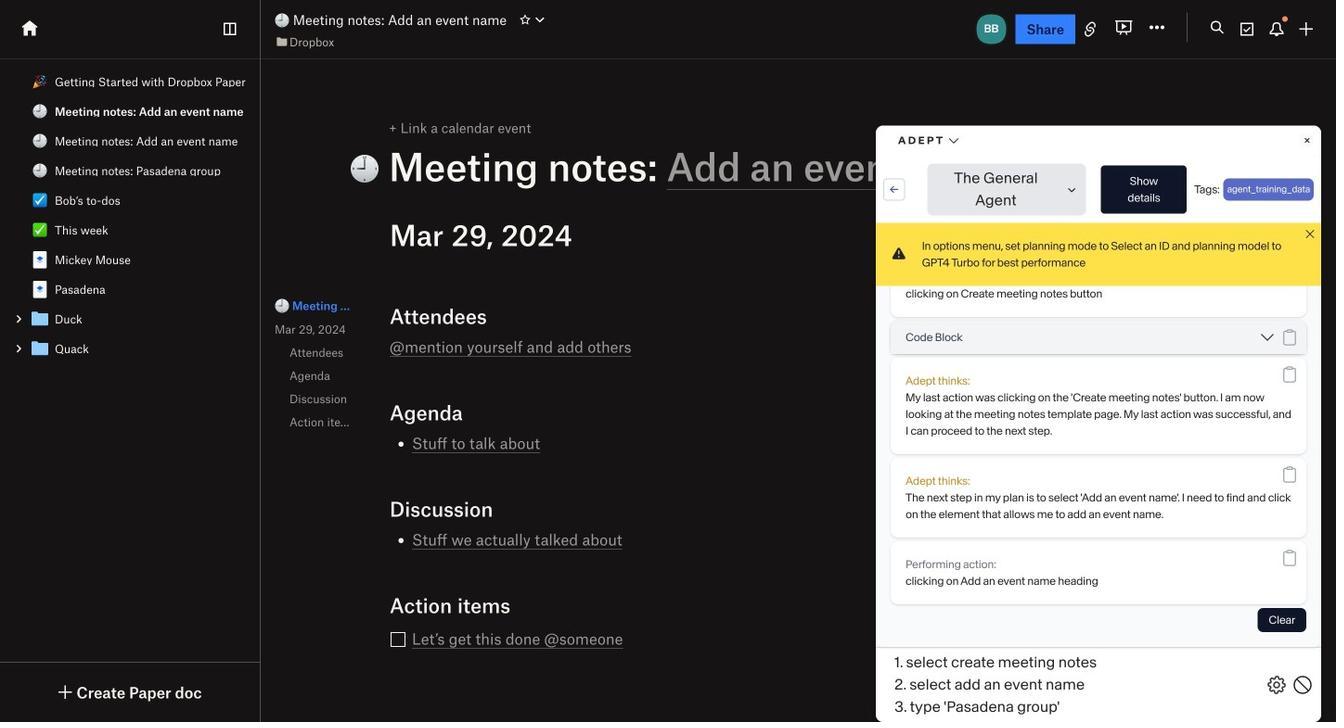Task type: vqa. For each thing, say whether or not it's contained in the screenshot.
first nine o'clock icon from the bottom
yes



Task type: locate. For each thing, give the bounding box(es) containing it.
template content image
[[29, 249, 51, 271], [29, 338, 51, 360]]

template content image right expand folder icon
[[29, 338, 51, 360]]

/ contents list
[[0, 67, 260, 364]]

0 vertical spatial template content image
[[29, 249, 51, 271]]

1 template content image from the top
[[29, 249, 51, 271]]

check mark button image
[[32, 223, 47, 238]]

nine o'clock image
[[275, 13, 290, 28], [32, 104, 47, 119], [32, 134, 47, 148], [275, 299, 290, 314]]

template content image down check mark button image
[[29, 249, 51, 271]]

party popper image
[[32, 74, 47, 89]]

template content image down check mark button image
[[29, 278, 51, 301]]

navigation
[[255, 276, 481, 454]]

template content image
[[29, 278, 51, 301], [29, 308, 51, 330]]

1 vertical spatial template content image
[[29, 308, 51, 330]]

template content image right expand folder image
[[29, 308, 51, 330]]

1 vertical spatial template content image
[[29, 338, 51, 360]]

heading
[[350, 142, 1049, 190]]

0 vertical spatial template content image
[[29, 278, 51, 301]]

overlay image
[[1264, 549, 1286, 572]]



Task type: describe. For each thing, give the bounding box(es) containing it.
2 template content image from the top
[[29, 338, 51, 360]]

check box with check image
[[32, 193, 47, 208]]

expand folder image
[[12, 313, 25, 326]]

nine o'clock image
[[32, 163, 47, 178]]

close image
[[1264, 549, 1286, 572]]

expand folder image
[[12, 342, 25, 355]]

2 template content image from the top
[[29, 308, 51, 330]]

1 template content image from the top
[[29, 278, 51, 301]]



